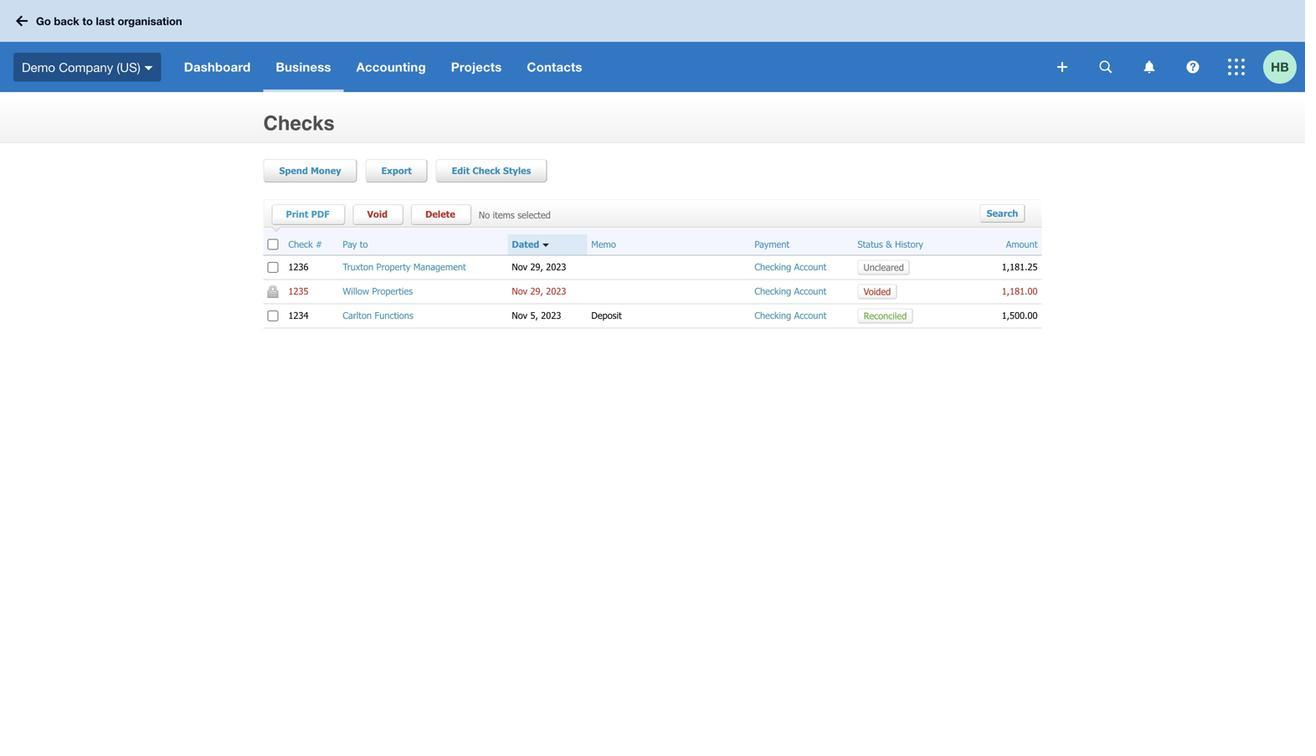Task type: vqa. For each thing, say whether or not it's contained in the screenshot.
Accounts Watchlist Options Image
no



Task type: locate. For each thing, give the bounding box(es) containing it.
29, up nov 5, 2023 at the top left of the page
[[531, 286, 543, 297]]

0 vertical spatial 29,
[[531, 261, 543, 273]]

no items selected
[[479, 209, 551, 221]]

banner
[[0, 0, 1306, 92]]

3 account from the top
[[794, 310, 827, 321]]

no
[[479, 209, 490, 221]]

status
[[858, 239, 883, 250]]

checking account
[[755, 261, 827, 273], [755, 286, 827, 297], [755, 310, 827, 321]]

account
[[794, 261, 827, 273], [794, 286, 827, 297], [794, 310, 827, 321]]

edit check styles
[[452, 165, 531, 176]]

1 checking from the top
[[755, 261, 792, 273]]

history
[[895, 239, 924, 250]]

nov 5, 2023
[[512, 310, 561, 321]]

2 nov 29, 2023 from the top
[[512, 286, 566, 297]]

account for reconciled
[[794, 310, 827, 321]]

2 vertical spatial account
[[794, 310, 827, 321]]

3 checking account link from the top
[[755, 310, 827, 321]]

nov 29, 2023 up nov 5, 2023 at the top left of the page
[[512, 286, 566, 297]]

&
[[886, 239, 893, 250]]

checking account link
[[755, 261, 827, 273], [755, 286, 827, 297], [755, 310, 827, 321]]

checking account for reconciled
[[755, 310, 827, 321]]

2023
[[546, 261, 566, 273], [546, 286, 566, 297], [541, 310, 561, 321]]

1 vertical spatial checking
[[755, 286, 792, 297]]

willow
[[343, 286, 369, 297]]

demo
[[22, 60, 55, 74]]

print pdf
[[286, 209, 330, 220]]

items
[[493, 209, 515, 221]]

3 checking account from the top
[[755, 310, 827, 321]]

pay
[[343, 239, 357, 250]]

1 nov from the top
[[512, 261, 528, 273]]

void link
[[359, 204, 405, 226]]

2 29, from the top
[[531, 286, 543, 297]]

deposit
[[592, 310, 622, 321]]

carlton functions link
[[343, 310, 414, 321]]

business button
[[263, 42, 344, 92]]

nov down dated link
[[512, 261, 528, 273]]

svg image inside go back to last organisation link
[[16, 15, 28, 26]]

spend money
[[279, 165, 341, 176]]

carlton functions
[[343, 310, 414, 321]]

3 checking from the top
[[755, 310, 792, 321]]

dashboard link
[[171, 42, 263, 92]]

1 horizontal spatial to
[[360, 239, 368, 250]]

payment
[[755, 239, 790, 250]]

1 checking account from the top
[[755, 261, 827, 273]]

to right pay
[[360, 239, 368, 250]]

nov 29, 2023 down dated link
[[512, 261, 566, 273]]

to
[[82, 14, 93, 27], [360, 239, 368, 250]]

checking account link for voided
[[755, 286, 827, 297]]

2 vertical spatial checking account link
[[755, 310, 827, 321]]

nov up nov 5, 2023 at the top left of the page
[[512, 286, 528, 297]]

1 nov 29, 2023 from the top
[[512, 261, 566, 273]]

0 vertical spatial checking account link
[[755, 261, 827, 273]]

checking account link for reconciled
[[755, 310, 827, 321]]

nov 29, 2023
[[512, 261, 566, 273], [512, 286, 566, 297]]

29, for truxton property management
[[531, 261, 543, 273]]

svg image
[[1187, 61, 1200, 73], [1058, 62, 1068, 72], [145, 66, 153, 70]]

svg image
[[16, 15, 28, 26], [1229, 59, 1245, 75], [1100, 61, 1113, 73], [1144, 61, 1155, 73]]

to left last
[[82, 14, 93, 27]]

29,
[[531, 261, 543, 273], [531, 286, 543, 297]]

1 vertical spatial 2023
[[546, 286, 566, 297]]

2 account from the top
[[794, 286, 827, 297]]

export link
[[366, 159, 428, 183]]

projects
[[451, 59, 502, 75]]

0 vertical spatial 2023
[[546, 261, 566, 273]]

2 nov from the top
[[512, 286, 528, 297]]

demo company (us) button
[[0, 42, 171, 92]]

pay to
[[343, 239, 368, 250]]

2 checking account link from the top
[[755, 286, 827, 297]]

1 vertical spatial checking account
[[755, 286, 827, 297]]

nov
[[512, 261, 528, 273], [512, 286, 528, 297], [512, 310, 528, 321]]

2 vertical spatial 2023
[[541, 310, 561, 321]]

2 vertical spatial checking
[[755, 310, 792, 321]]

checking
[[755, 261, 792, 273], [755, 286, 792, 297], [755, 310, 792, 321]]

1 vertical spatial 29,
[[531, 286, 543, 297]]

account for voided
[[794, 286, 827, 297]]

0 vertical spatial checking
[[755, 261, 792, 273]]

hb button
[[1264, 42, 1306, 92]]

1 29, from the top
[[531, 261, 543, 273]]

void
[[367, 209, 388, 220]]

1 account from the top
[[794, 261, 827, 273]]

go back to last organisation link
[[10, 6, 192, 36]]

3 nov from the top
[[512, 310, 528, 321]]

checking for uncleared
[[755, 261, 792, 273]]

checking for reconciled
[[755, 310, 792, 321]]

contacts button
[[515, 42, 595, 92]]

willow properties
[[343, 286, 413, 297]]

checking account for uncleared
[[755, 261, 827, 273]]

0 vertical spatial nov 29, 2023
[[512, 261, 566, 273]]

dashboard
[[184, 59, 251, 75]]

1 vertical spatial checking account link
[[755, 286, 827, 297]]

selected
[[518, 209, 551, 221]]

0 vertical spatial nov
[[512, 261, 528, 273]]

2 checking from the top
[[755, 286, 792, 297]]

2 vertical spatial nov
[[512, 310, 528, 321]]

0 vertical spatial account
[[794, 261, 827, 273]]

carlton
[[343, 310, 372, 321]]

0 horizontal spatial to
[[82, 14, 93, 27]]

uncleared link
[[858, 260, 910, 275]]

dated
[[512, 239, 540, 250]]

checking account for voided
[[755, 286, 827, 297]]

organisation
[[118, 14, 182, 27]]

reconciled link
[[858, 308, 913, 324]]

0 horizontal spatial svg image
[[145, 66, 153, 70]]

print pdf link
[[278, 204, 346, 226]]

checking account link for uncleared
[[755, 261, 827, 273]]

2 vertical spatial checking account
[[755, 310, 827, 321]]

0 vertical spatial checking account
[[755, 261, 827, 273]]

1 vertical spatial nov
[[512, 286, 528, 297]]

None checkbox
[[268, 262, 278, 273]]

1 vertical spatial to
[[360, 239, 368, 250]]

2 checking account from the top
[[755, 286, 827, 297]]

go back to last organisation
[[36, 14, 182, 27]]

nov for willow properties
[[512, 286, 528, 297]]

bulk selection is not available for voided checks. image
[[268, 285, 278, 298]]

contacts
[[527, 59, 583, 75]]

spend money link
[[263, 159, 357, 183]]

pdf
[[311, 209, 330, 220]]

memo
[[592, 239, 616, 250]]

nov left 5,
[[512, 310, 528, 321]]

truxton
[[343, 261, 374, 273]]

nov for carlton functions
[[512, 310, 528, 321]]

1 vertical spatial account
[[794, 286, 827, 297]]

1 vertical spatial nov 29, 2023
[[512, 286, 566, 297]]

2023 for carlton functions
[[541, 310, 561, 321]]

1 checking account link from the top
[[755, 261, 827, 273]]

29, down dated link
[[531, 261, 543, 273]]

5,
[[531, 310, 538, 321]]

check
[[473, 165, 501, 176]]

None checkbox
[[268, 239, 278, 250], [268, 311, 278, 321], [268, 239, 278, 250], [268, 311, 278, 321]]



Task type: describe. For each thing, give the bounding box(es) containing it.
1,181.00
[[1002, 286, 1038, 297]]

checking for voided
[[755, 286, 792, 297]]

1,500.00
[[1002, 310, 1038, 321]]

export
[[381, 165, 412, 176]]

1235
[[289, 286, 309, 297]]

2 horizontal spatial svg image
[[1187, 61, 1200, 73]]

(us)
[[117, 60, 140, 74]]

delete link
[[417, 204, 472, 226]]

edit check styles link
[[436, 159, 547, 183]]

1,181.25
[[1002, 261, 1038, 273]]

dated link
[[512, 239, 540, 251]]

print
[[286, 209, 309, 220]]

nov 29, 2023 for willow properties
[[512, 286, 566, 297]]

banner containing dashboard
[[0, 0, 1306, 92]]

properties
[[372, 286, 413, 297]]

status & history
[[858, 239, 924, 250]]

memo link
[[592, 239, 616, 251]]

business
[[276, 59, 331, 75]]

status & history link
[[858, 239, 924, 251]]

willow properties link
[[343, 286, 413, 297]]

truxton property management link
[[343, 261, 466, 273]]

reconciled
[[864, 310, 907, 321]]

account for uncleared
[[794, 261, 827, 273]]

svg image inside demo company (us) popup button
[[145, 66, 153, 70]]

nov for truxton property management
[[512, 261, 528, 273]]

truxton property management
[[343, 261, 466, 273]]

payment link
[[755, 239, 790, 251]]

2023 for truxton property management
[[546, 261, 566, 273]]

last
[[96, 14, 115, 27]]

back
[[54, 14, 79, 27]]

2023 for willow properties
[[546, 286, 566, 297]]

edit
[[452, 165, 470, 176]]

uncleared
[[864, 262, 904, 273]]

nov 29, 2023 for truxton property management
[[512, 261, 566, 273]]

check # link
[[289, 239, 322, 251]]

voided link
[[858, 284, 897, 299]]

1 horizontal spatial svg image
[[1058, 62, 1068, 72]]

go
[[36, 14, 51, 27]]

pay to link
[[343, 239, 368, 251]]

property
[[377, 261, 411, 273]]

29, for willow properties
[[531, 286, 543, 297]]

1236
[[289, 261, 309, 273]]

0 vertical spatial to
[[82, 14, 93, 27]]

projects button
[[439, 42, 515, 92]]

functions
[[375, 310, 414, 321]]

check #
[[289, 239, 322, 250]]

management
[[414, 261, 466, 273]]

search link
[[980, 204, 1026, 223]]

money
[[311, 165, 341, 176]]

checks
[[263, 112, 335, 135]]

voided
[[864, 286, 891, 297]]

1234
[[289, 310, 309, 321]]

accounting
[[356, 59, 426, 75]]

accounting button
[[344, 42, 439, 92]]

amount link
[[1007, 239, 1038, 251]]

company
[[59, 60, 113, 74]]

search
[[987, 208, 1019, 219]]

amount
[[1007, 239, 1038, 250]]

hb
[[1272, 59, 1290, 75]]

delete
[[426, 209, 456, 220]]

demo company (us)
[[22, 60, 140, 74]]

styles
[[503, 165, 531, 176]]

spend
[[279, 165, 308, 176]]



